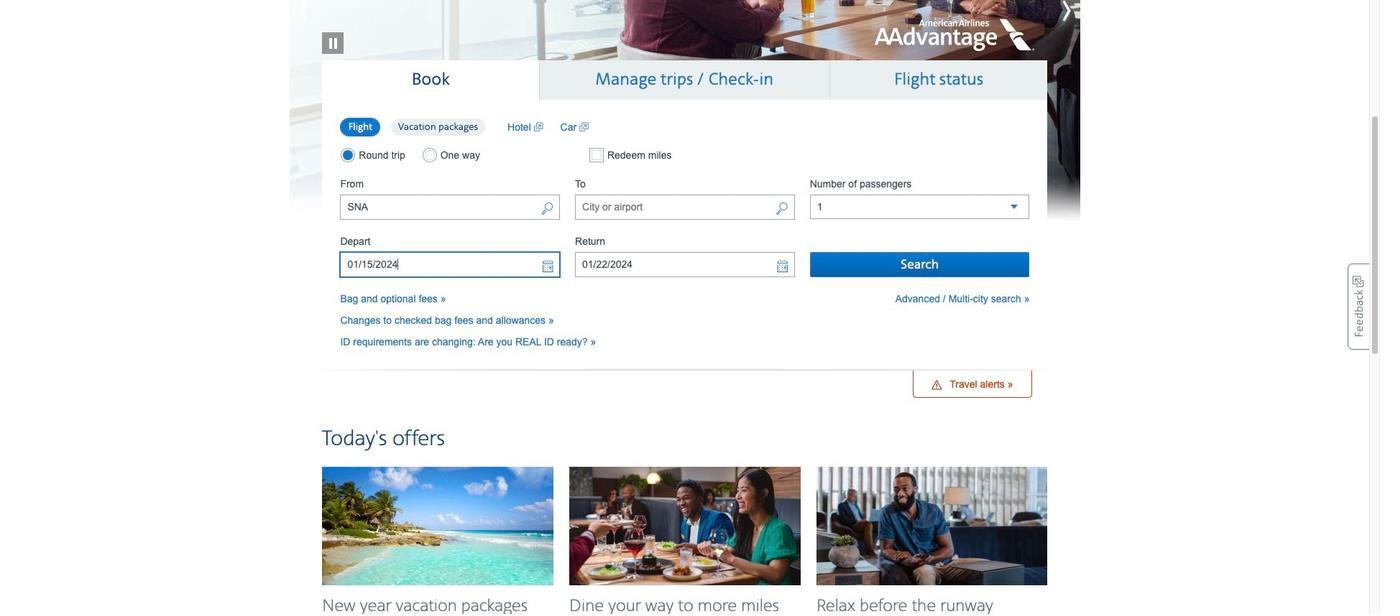 Task type: vqa. For each thing, say whether or not it's contained in the screenshot.
first OPTION GROUP from the top
yes



Task type: describe. For each thing, give the bounding box(es) containing it.
previous slide image
[[289, 0, 354, 29]]

City or airport text field
[[575, 195, 795, 220]]

aadvantage program updates for 2024. opens another site in a new window that may not meet accessibility guidelines. image
[[289, 0, 1080, 225]]

3 tab from the left
[[830, 60, 1048, 100]]

2 option group from the top
[[340, 148, 560, 163]]

search image for city or airport text field
[[775, 201, 788, 218]]

search image for city or airport text box
[[541, 201, 554, 218]]

leave feedback, opens external site in new window image
[[1348, 264, 1369, 350]]

1 tab from the left
[[322, 60, 540, 100]]



Task type: locate. For each thing, give the bounding box(es) containing it.
tab
[[322, 60, 540, 100], [540, 60, 830, 100], [830, 60, 1048, 100]]

1 vertical spatial option group
[[340, 148, 560, 163]]

option group
[[340, 117, 493, 137], [340, 148, 560, 163]]

1 horizontal spatial search image
[[775, 201, 788, 218]]

tab list
[[322, 60, 1048, 100]]

City or airport text field
[[340, 195, 560, 220]]

mm/dd/yyyy text field
[[575, 252, 795, 278]]

pause slideshow image
[[322, 10, 343, 54]]

search image
[[541, 201, 554, 218], [775, 201, 788, 218]]

newpage image
[[579, 120, 589, 134]]

newpage image
[[534, 120, 543, 134]]

1 option group from the top
[[340, 117, 493, 137]]

2 tab from the left
[[540, 60, 830, 100]]

0 vertical spatial option group
[[340, 117, 493, 137]]

mm/dd/yyyy text field
[[340, 252, 560, 278]]

None submit
[[810, 252, 1030, 278]]

0 horizontal spatial search image
[[541, 201, 554, 218]]

next slide image
[[1015, 0, 1080, 29]]

1 search image from the left
[[541, 201, 554, 218]]

2 search image from the left
[[775, 201, 788, 218]]



